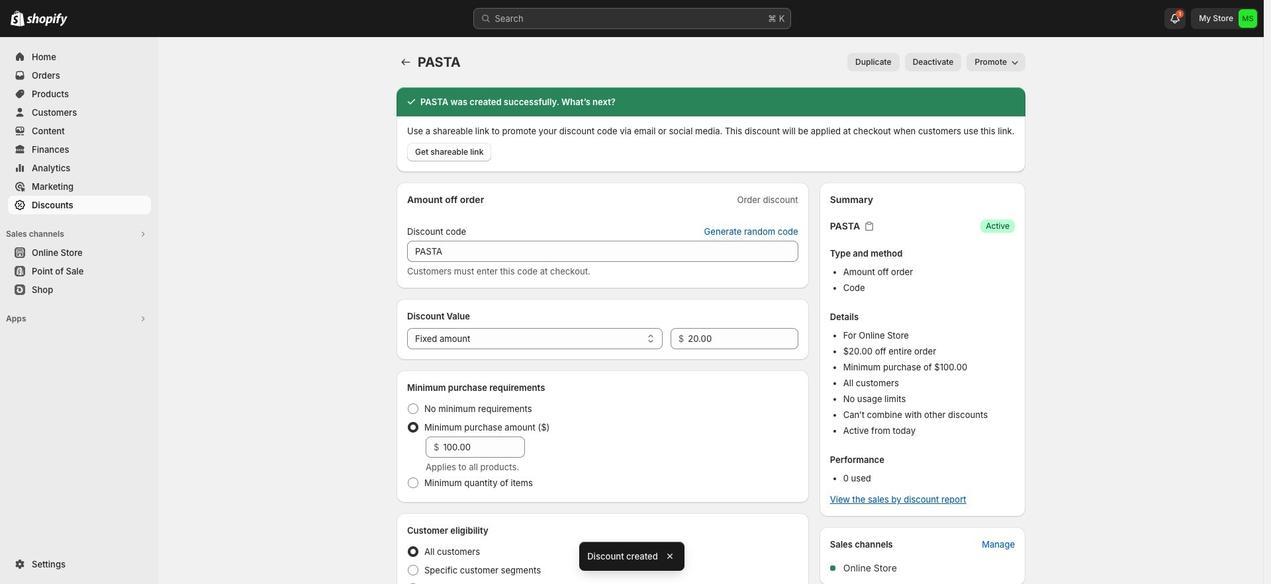 Task type: describe. For each thing, give the bounding box(es) containing it.
0 horizontal spatial 0.00 text field
[[443, 437, 525, 458]]



Task type: locate. For each thing, give the bounding box(es) containing it.
0 vertical spatial 0.00 text field
[[688, 329, 799, 350]]

my store image
[[1239, 9, 1258, 28]]

1 horizontal spatial 0.00 text field
[[688, 329, 799, 350]]

shopify image
[[11, 11, 25, 26]]

0.00 text field
[[688, 329, 799, 350], [443, 437, 525, 458]]

1 vertical spatial 0.00 text field
[[443, 437, 525, 458]]

shopify image
[[26, 13, 68, 26]]

None text field
[[407, 241, 799, 262]]



Task type: vqa. For each thing, say whether or not it's contained in the screenshot.
'3 Days Left In Your Trial'
no



